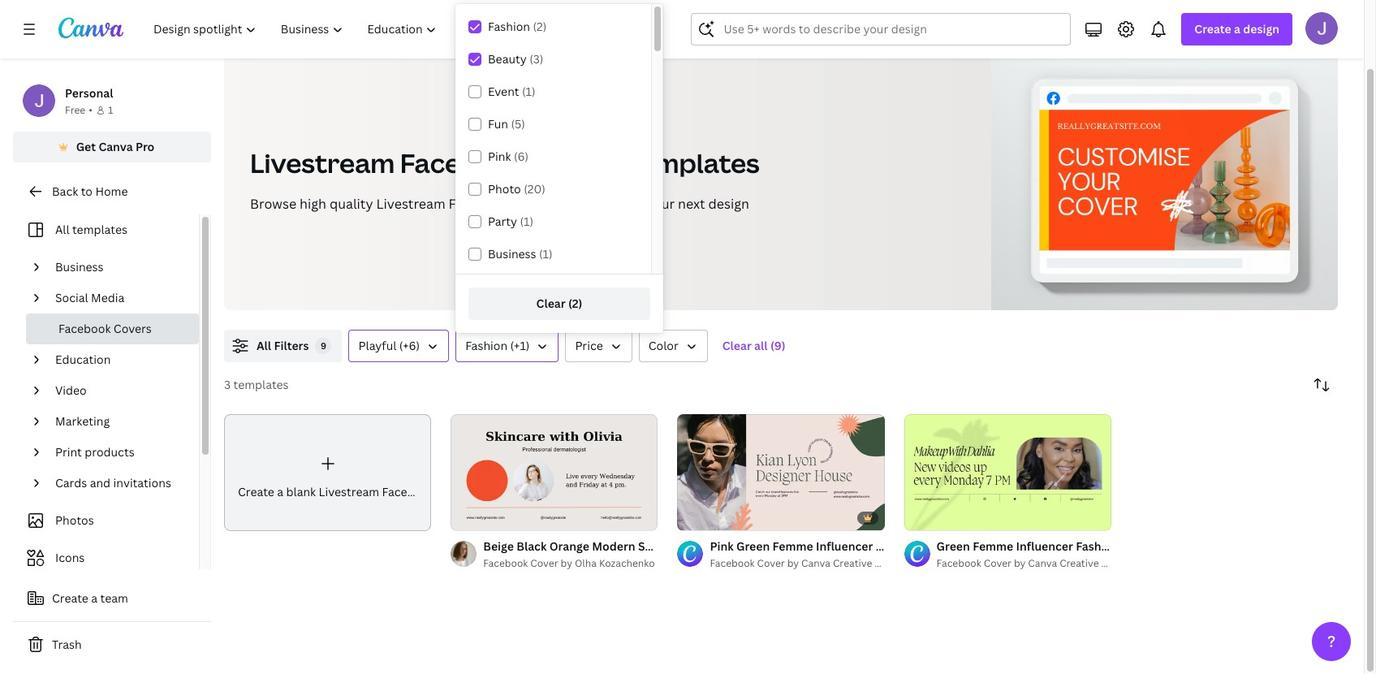 Task type: locate. For each thing, give the bounding box(es) containing it.
design left the jacob simon icon
[[1243, 21, 1280, 37]]

0 vertical spatial clear
[[536, 296, 566, 311]]

livestream
[[455, 13, 515, 28], [250, 145, 395, 180], [376, 195, 446, 213], [319, 484, 379, 499]]

marketing
[[55, 413, 110, 429]]

a for design
[[1234, 21, 1241, 37]]

2 vertical spatial (1)
[[539, 246, 553, 261]]

cards and invitations
[[55, 475, 171, 490]]

3 templates
[[224, 377, 289, 392]]

print products link
[[49, 437, 189, 468]]

cards and invitations link
[[49, 468, 189, 499]]

3
[[224, 377, 231, 392]]

fashion up the beauty on the left top
[[488, 19, 530, 34]]

business up social
[[55, 259, 104, 274]]

facebook cover by canva creative studio link for pink green femme influencer fashion and beauty livestream facebook cover image
[[710, 555, 906, 572]]

(2) up (3)
[[533, 19, 547, 34]]

2 facebook cover by canva creative studio from the left
[[937, 556, 1132, 570]]

Search search field
[[724, 14, 1061, 45]]

a for team
[[91, 590, 98, 606]]

templates right '3' at left bottom
[[234, 377, 289, 392]]

1 vertical spatial design
[[709, 195, 750, 213]]

1 vertical spatial create
[[238, 484, 274, 499]]

0 horizontal spatial business
[[55, 259, 104, 274]]

0 horizontal spatial all
[[55, 222, 69, 237]]

0 vertical spatial design
[[1243, 21, 1280, 37]]

1 horizontal spatial clear
[[723, 338, 752, 353]]

team
[[100, 590, 128, 606]]

0 vertical spatial a
[[1234, 21, 1241, 37]]

0 horizontal spatial home
[[95, 183, 128, 199]]

1 vertical spatial covers
[[512, 195, 555, 213]]

(1) right event
[[522, 84, 536, 99]]

(20)
[[524, 181, 546, 197]]

livestream facebook covers templates image
[[992, 50, 1338, 310], [1040, 110, 1291, 251]]

color
[[649, 338, 679, 353]]

0 vertical spatial all
[[55, 222, 69, 237]]

create a blank livestream facebook cover
[[238, 484, 470, 499]]

1 horizontal spatial design
[[1243, 21, 1280, 37]]

2 horizontal spatial a
[[1234, 21, 1241, 37]]

create inside button
[[52, 590, 88, 606]]

to
[[81, 183, 93, 199]]

1 horizontal spatial creative
[[1060, 556, 1099, 570]]

1 horizontal spatial create
[[238, 484, 274, 499]]

fashion (2)
[[488, 19, 547, 34]]

0 horizontal spatial (2)
[[533, 19, 547, 34]]

1 vertical spatial a
[[277, 484, 283, 499]]

(1) for business (1)
[[539, 246, 553, 261]]

social media link
[[49, 283, 189, 313]]

1 by from the left
[[561, 556, 572, 570]]

pink (6)
[[488, 149, 529, 164]]

(1) up clear (2)
[[539, 246, 553, 261]]

2 vertical spatial a
[[91, 590, 98, 606]]

business down party (1)
[[488, 246, 536, 261]]

templates up next
[[628, 145, 760, 180]]

facebook cover by olha kozachenko
[[483, 556, 655, 570]]

0 horizontal spatial a
[[91, 590, 98, 606]]

party
[[488, 214, 517, 229]]

facebook cover link
[[341, 12, 429, 30]]

get canva pro
[[76, 139, 155, 154]]

2 horizontal spatial canva
[[1028, 556, 1057, 570]]

photo (20)
[[488, 181, 546, 197]]

print
[[55, 444, 82, 460]]

covers down social media link
[[114, 321, 152, 336]]

a inside dropdown button
[[1234, 21, 1241, 37]]

2 creative from the left
[[1060, 556, 1099, 570]]

0 vertical spatial (2)
[[533, 19, 547, 34]]

fashion left (+1)
[[465, 338, 508, 353]]

1 vertical spatial clear
[[723, 338, 752, 353]]

studio
[[875, 556, 906, 570], [1102, 556, 1132, 570]]

(1) for event (1)
[[522, 84, 536, 99]]

0 horizontal spatial canva
[[99, 139, 133, 154]]

0 horizontal spatial creative
[[833, 556, 872, 570]]

products
[[85, 444, 134, 460]]

fashion inside button
[[465, 338, 508, 353]]

by for beige black orange modern skincare livestream facebook cover image
[[561, 556, 572, 570]]

1 vertical spatial (1)
[[520, 214, 534, 229]]

2 vertical spatial create
[[52, 590, 88, 606]]

clear left all
[[723, 338, 752, 353]]

by inside facebook cover by olha kozachenko link
[[561, 556, 572, 570]]

0 vertical spatial (1)
[[522, 84, 536, 99]]

1 horizontal spatial (2)
[[568, 296, 583, 311]]

0 horizontal spatial facebook cover by canva creative studio link
[[710, 555, 906, 572]]

price button
[[566, 330, 632, 362]]

fashion (+1) button
[[456, 330, 559, 362]]

all left filters
[[257, 338, 271, 353]]

playful
[[358, 338, 397, 353]]

a inside button
[[91, 590, 98, 606]]

jacob simon image
[[1306, 12, 1338, 45]]

create inside dropdown button
[[1195, 21, 1232, 37]]

kozachenko
[[599, 556, 655, 570]]

1 horizontal spatial business
[[488, 246, 536, 261]]

covers
[[530, 145, 622, 180], [512, 195, 555, 213], [114, 321, 152, 336]]

0 horizontal spatial by
[[561, 556, 572, 570]]

quality
[[330, 195, 373, 213]]

clear (2) button
[[469, 287, 650, 320]]

1 horizontal spatial by
[[787, 556, 799, 570]]

2 horizontal spatial by
[[1014, 556, 1026, 570]]

clear
[[536, 296, 566, 311], [723, 338, 752, 353]]

(+1)
[[510, 338, 530, 353]]

trash
[[52, 637, 82, 652]]

media
[[91, 290, 124, 305]]

2 facebook cover by canva creative studio link from the left
[[937, 555, 1132, 572]]

templates left for
[[558, 195, 622, 213]]

facebook cover by canva creative studio
[[710, 556, 906, 570], [937, 556, 1132, 570]]

photos
[[55, 512, 94, 528]]

pro
[[136, 139, 155, 154]]

None search field
[[691, 13, 1071, 45]]

(1) right party
[[520, 214, 534, 229]]

1 horizontal spatial studio
[[1102, 556, 1132, 570]]

clear down business (1)
[[536, 296, 566, 311]]

browse high quality livestream facebook covers templates for your next design
[[250, 195, 750, 213]]

clear for clear (2)
[[536, 296, 566, 311]]

create a team
[[52, 590, 128, 606]]

0 vertical spatial create
[[1195, 21, 1232, 37]]

1 facebook cover by canva creative studio from the left
[[710, 556, 906, 570]]

livestream facebook covers
[[455, 13, 608, 28]]

(9)
[[771, 338, 786, 353]]

1 horizontal spatial home
[[224, 13, 257, 28]]

templates
[[628, 145, 760, 180], [558, 195, 622, 213], [72, 222, 127, 237], [234, 377, 289, 392]]

create for create a blank livestream facebook cover
[[238, 484, 274, 499]]

2 studio from the left
[[1102, 556, 1132, 570]]

1 creative from the left
[[833, 556, 872, 570]]

1 vertical spatial (2)
[[568, 296, 583, 311]]

design
[[1243, 21, 1280, 37], [709, 195, 750, 213]]

next
[[678, 195, 705, 213]]

back
[[52, 183, 78, 199]]

facebook cover by canva creative studio link
[[710, 555, 906, 572], [937, 555, 1132, 572]]

2 by from the left
[[787, 556, 799, 570]]

0 horizontal spatial create
[[52, 590, 88, 606]]

home link
[[224, 12, 257, 30]]

photo
[[488, 181, 521, 197]]

1 vertical spatial all
[[257, 338, 271, 353]]

2 horizontal spatial create
[[1195, 21, 1232, 37]]

a
[[1234, 21, 1241, 37], [277, 484, 283, 499], [91, 590, 98, 606]]

0 horizontal spatial facebook cover by canva creative studio
[[710, 556, 906, 570]]

fashion
[[488, 19, 530, 34], [465, 338, 508, 353]]

facebook cover by olha kozachenko link
[[483, 555, 658, 572]]

design right next
[[709, 195, 750, 213]]

by for pink green femme influencer fashion and beauty livestream facebook cover image
[[787, 556, 799, 570]]

1 horizontal spatial all
[[257, 338, 271, 353]]

livestream right blank on the left of the page
[[319, 484, 379, 499]]

livestream right the quality
[[376, 195, 446, 213]]

templates down back to home at the left of the page
[[72, 222, 127, 237]]

1 horizontal spatial a
[[277, 484, 283, 499]]

covers up party (1)
[[512, 195, 555, 213]]

create for create a design
[[1195, 21, 1232, 37]]

all
[[55, 222, 69, 237], [257, 338, 271, 353]]

3 by from the left
[[1014, 556, 1026, 570]]

business
[[488, 246, 536, 261], [55, 259, 104, 274]]

social
[[55, 290, 88, 305]]

covers up (20) at the top
[[530, 145, 622, 180]]

9 filter options selected element
[[315, 338, 332, 354]]

1 studio from the left
[[875, 556, 906, 570]]

(2) up price
[[568, 296, 583, 311]]

2 vertical spatial covers
[[114, 321, 152, 336]]

1 vertical spatial fashion
[[465, 338, 508, 353]]

0 horizontal spatial studio
[[875, 556, 906, 570]]

print products
[[55, 444, 134, 460]]

trash link
[[13, 628, 211, 661]]

1 horizontal spatial canva
[[802, 556, 831, 570]]

playful (+6) button
[[349, 330, 449, 362]]

1 vertical spatial home
[[95, 183, 128, 199]]

pink green femme influencer fashion and beauty livestream facebook cover image
[[678, 414, 885, 530]]

all down back
[[55, 222, 69, 237]]

get canva pro button
[[13, 131, 211, 162]]

0 vertical spatial fashion
[[488, 19, 530, 34]]

create a blank livestream facebook cover link
[[224, 414, 470, 531]]

playful (+6)
[[358, 338, 420, 353]]

1 horizontal spatial facebook cover by canva creative studio link
[[937, 555, 1132, 572]]

0 horizontal spatial clear
[[536, 296, 566, 311]]

by
[[561, 556, 572, 570], [787, 556, 799, 570], [1014, 556, 1026, 570]]

0 vertical spatial home
[[224, 13, 257, 28]]

(2) inside button
[[568, 296, 583, 311]]

free •
[[65, 103, 93, 117]]

pink
[[488, 149, 511, 164]]

(1)
[[522, 84, 536, 99], [520, 214, 534, 229], [539, 246, 553, 261]]

1 facebook cover by canva creative studio link from the left
[[710, 555, 906, 572]]

social media
[[55, 290, 124, 305]]

9
[[321, 339, 326, 352]]

1 horizontal spatial facebook cover by canva creative studio
[[937, 556, 1132, 570]]

creative for green femme influencer fashion and beauty livestream facebook cover image on the right bottom of page
[[1060, 556, 1099, 570]]

blank
[[286, 484, 316, 499]]



Task type: describe. For each thing, give the bounding box(es) containing it.
business for business
[[55, 259, 104, 274]]

1
[[108, 103, 113, 117]]

fun
[[488, 116, 508, 132]]

business for business (1)
[[488, 246, 536, 261]]

cover for green femme influencer fashion and beauty livestream facebook cover image on the right bottom of page
[[984, 556, 1012, 570]]

(3)
[[530, 51, 544, 67]]

livestream up the beauty on the left top
[[455, 13, 515, 28]]

price
[[575, 338, 603, 353]]

studio for green femme influencer fashion and beauty livestream facebook cover image on the right bottom of page
[[1102, 556, 1132, 570]]

top level navigation element
[[143, 13, 652, 45]]

facebook
[[518, 13, 569, 28]]

facebook cover
[[341, 13, 429, 28]]

invitations
[[113, 475, 171, 490]]

(2) for fashion (2)
[[533, 19, 547, 34]]

green femme influencer fashion and beauty livestream facebook cover image
[[904, 414, 1112, 530]]

education link
[[49, 344, 189, 375]]

(5)
[[511, 116, 525, 132]]

back to home link
[[13, 175, 211, 208]]

(+6)
[[399, 338, 420, 353]]

0 vertical spatial covers
[[530, 145, 622, 180]]

creative for pink green femme influencer fashion and beauty livestream facebook cover image
[[833, 556, 872, 570]]

free
[[65, 103, 85, 117]]

canva for pink green femme influencer fashion and beauty livestream facebook cover image
[[802, 556, 831, 570]]

facebook covers
[[58, 321, 152, 336]]

all templates link
[[23, 214, 189, 245]]

facebook cover by canva creative studio for pink green femme influencer fashion and beauty livestream facebook cover image
[[710, 556, 906, 570]]

facebook cover by canva creative studio link for green femme influencer fashion and beauty livestream facebook cover image on the right bottom of page
[[937, 555, 1132, 572]]

fashion for fashion (2)
[[488, 19, 530, 34]]

cards
[[55, 475, 87, 490]]

clear for clear all (9)
[[723, 338, 752, 353]]

clear all (9)
[[723, 338, 786, 353]]

fun (5)
[[488, 116, 525, 132]]

clear all (9) button
[[714, 330, 794, 362]]

color button
[[639, 330, 708, 362]]

•
[[89, 103, 93, 117]]

(6)
[[514, 149, 529, 164]]

icons
[[55, 550, 85, 565]]

olha
[[575, 556, 597, 570]]

filters
[[274, 338, 309, 353]]

fashion (+1)
[[465, 338, 530, 353]]

create for create a team
[[52, 590, 88, 606]]

livestream up high
[[250, 145, 395, 180]]

cover for beige black orange modern skincare livestream facebook cover image
[[531, 556, 558, 570]]

(1) for party (1)
[[520, 214, 534, 229]]

0 horizontal spatial design
[[709, 195, 750, 213]]

a for blank
[[277, 484, 283, 499]]

create a blank livestream facebook cover element
[[224, 414, 470, 531]]

livestream facebook covers templates
[[250, 145, 760, 180]]

event
[[488, 84, 519, 99]]

all
[[754, 338, 768, 353]]

all filters
[[257, 338, 309, 353]]

cover for pink green femme influencer fashion and beauty livestream facebook cover image
[[757, 556, 785, 570]]

icons link
[[23, 542, 189, 573]]

by for green femme influencer fashion and beauty livestream facebook cover image on the right bottom of page
[[1014, 556, 1026, 570]]

photos link
[[23, 505, 189, 536]]

beige black orange modern skincare livestream facebook cover image
[[451, 414, 658, 530]]

back to home
[[52, 183, 128, 199]]

all templates
[[55, 222, 127, 237]]

business (1)
[[488, 246, 553, 261]]

personal
[[65, 85, 113, 101]]

education
[[55, 352, 111, 367]]

create a design
[[1195, 21, 1280, 37]]

fashion for fashion (+1)
[[465, 338, 508, 353]]

covers
[[571, 13, 608, 28]]

canva inside button
[[99, 139, 133, 154]]

get
[[76, 139, 96, 154]]

beauty
[[488, 51, 527, 67]]

studio for pink green femme influencer fashion and beauty livestream facebook cover image
[[875, 556, 906, 570]]

design inside create a design dropdown button
[[1243, 21, 1280, 37]]

browse
[[250, 195, 296, 213]]

clear (2)
[[536, 296, 583, 311]]

all for all templates
[[55, 222, 69, 237]]

business link
[[49, 252, 189, 283]]

canva for green femme influencer fashion and beauty livestream facebook cover image on the right bottom of page
[[1028, 556, 1057, 570]]

and
[[90, 475, 111, 490]]

marketing link
[[49, 406, 189, 437]]

create a team button
[[13, 582, 211, 615]]

your
[[646, 195, 675, 213]]

video link
[[49, 375, 189, 406]]

party (1)
[[488, 214, 534, 229]]

(2) for clear (2)
[[568, 296, 583, 311]]

facebook cover by canva creative studio for green femme influencer fashion and beauty livestream facebook cover image on the right bottom of page
[[937, 556, 1132, 570]]

Sort by button
[[1306, 369, 1338, 401]]

event (1)
[[488, 84, 536, 99]]

create a design button
[[1182, 13, 1293, 45]]

all for all filters
[[257, 338, 271, 353]]

high
[[300, 195, 326, 213]]

for
[[625, 195, 643, 213]]



Task type: vqa. For each thing, say whether or not it's contained in the screenshot.
leftmost OR
no



